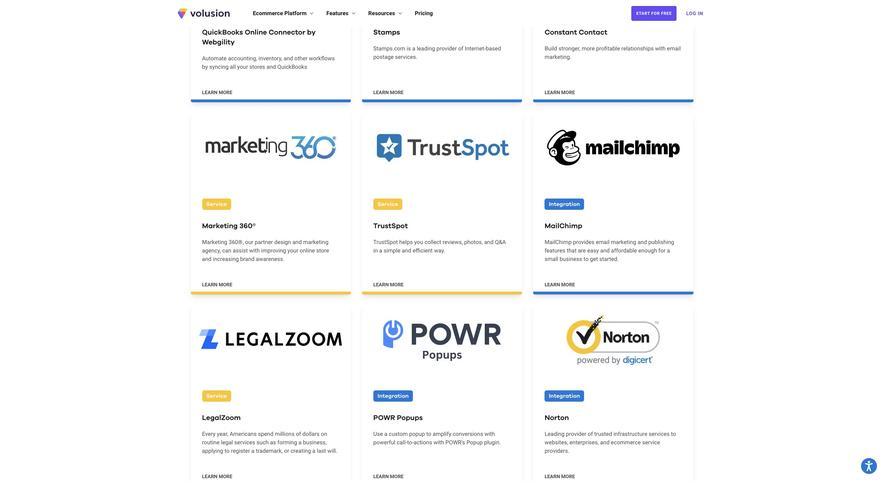 Task type: describe. For each thing, give the bounding box(es) containing it.
resources button
[[368, 9, 404, 18]]

automate accounting, inventory, and other workflows by syncing all your stores and quickbooks
[[202, 55, 335, 70]]

are
[[578, 247, 586, 254]]

email inside mailchimp provides email marketing and publishing features that are easy and affordable enough for a small business to get started.
[[596, 239, 610, 246]]

legalzoom
[[202, 415, 241, 422]]

is
[[407, 45, 411, 52]]

will.
[[328, 448, 337, 455]]

you
[[414, 239, 423, 246]]

trustspot image
[[362, 114, 522, 182]]

leading
[[545, 431, 565, 438]]

integration for powr popups
[[378, 394, 409, 400]]

of inside leading provider of trusted infrastructure services to websites, enterprises, and ecommerce service providers.
[[588, 431, 593, 438]]

a inside use a custom popup to amplify conversions with powerful call-to-actions with powr's popup plugin.
[[385, 431, 388, 438]]

build
[[545, 45, 557, 52]]

enterprises,
[[570, 440, 599, 447]]

provider inside leading provider of trusted infrastructure services to websites, enterprises, and ecommerce service providers.
[[566, 431, 587, 438]]

to inside every year, americans spend millions of dollars on routine legal services such as forming a business, applying to register a trademark, or creating a last will.
[[225, 448, 230, 455]]

our
[[245, 239, 254, 246]]

in
[[374, 247, 378, 254]]

free
[[662, 11, 672, 16]]

plugin.
[[484, 440, 501, 446]]

open accessibe: accessibility options, statement and help image
[[866, 461, 873, 472]]

design
[[274, 239, 291, 246]]

learn more button for legalzoom
[[202, 474, 233, 481]]

use
[[374, 431, 383, 438]]

learn more for trustspot
[[374, 282, 404, 288]]

americans
[[230, 431, 257, 438]]

and down agency,
[[202, 256, 212, 263]]

workflows
[[309, 55, 335, 62]]

efficient
[[413, 247, 433, 254]]

accounting,
[[228, 55, 257, 62]]

other
[[295, 55, 308, 62]]

learn more button for mailchimp
[[545, 281, 575, 288]]

trusted
[[595, 431, 612, 438]]

learn more button for powr popups
[[374, 474, 404, 481]]

amplify
[[433, 431, 452, 438]]

collect
[[425, 239, 442, 246]]

in
[[698, 11, 704, 16]]

brand
[[240, 256, 255, 263]]

log in
[[687, 11, 704, 16]]

ecommerce platform
[[253, 10, 307, 17]]

q&a
[[495, 239, 506, 246]]

photos,
[[465, 239, 483, 246]]

popup
[[409, 431, 425, 438]]

learn for marketing 360®
[[202, 282, 218, 288]]

legal
[[221, 440, 233, 446]]

easy
[[588, 247, 599, 254]]

service for trustspot
[[378, 201, 398, 207]]

your inside marketing 360®, our partner design and marketing agency, can assist with improving your online store and increasing brand awareness.
[[288, 247, 299, 254]]

legalzoom image
[[191, 306, 351, 374]]

learn for mailchimp
[[545, 282, 560, 288]]

learn more button for norton
[[545, 474, 575, 481]]

contact
[[579, 29, 608, 36]]

constant
[[545, 29, 577, 36]]

to inside mailchimp provides email marketing and publishing features that are easy and affordable enough for a small business to get started.
[[584, 256, 589, 263]]

services inside leading provider of trusted infrastructure services to websites, enterprises, and ecommerce service providers.
[[649, 431, 670, 438]]

year,
[[217, 431, 228, 438]]

norton image
[[534, 306, 694, 374]]

learn for norton
[[545, 474, 560, 480]]

marketing for marketing 360®
[[202, 223, 238, 230]]

learn more for powr popups
[[374, 474, 404, 480]]

of for stamps
[[459, 45, 464, 52]]

and up started.
[[601, 247, 610, 254]]

spend
[[258, 431, 274, 438]]

can
[[222, 247, 232, 254]]

360®
[[240, 223, 256, 230]]

or
[[284, 448, 289, 455]]

ecommerce
[[611, 440, 641, 447]]

helps
[[399, 239, 413, 246]]

powr
[[374, 415, 395, 422]]

as
[[270, 440, 276, 446]]

features button
[[327, 9, 357, 18]]

platform
[[285, 10, 307, 17]]

by inside quickbooks online connector by webgility
[[307, 29, 316, 36]]

mailchimp image
[[534, 114, 694, 182]]

trustspot for trustspot
[[374, 223, 408, 230]]

leading provider of trusted infrastructure services to websites, enterprises, and ecommerce service providers.
[[545, 431, 676, 455]]

start for free
[[636, 11, 672, 16]]

online
[[300, 247, 315, 254]]

stores
[[250, 63, 265, 70]]

powr's
[[446, 440, 465, 446]]

features
[[327, 10, 349, 17]]

trustspot helps you collect reviews, photos, and q&a in a simple and efficient way.
[[374, 239, 506, 254]]

log
[[687, 11, 697, 16]]

stronger,
[[559, 45, 581, 52]]

with up 'plugin.'
[[485, 431, 495, 438]]

trustspot for trustspot helps you collect reviews, photos, and q&a in a simple and efficient way.
[[374, 239, 398, 246]]

relationships
[[622, 45, 654, 52]]

marketing 360® image
[[191, 114, 351, 182]]

and inside leading provider of trusted infrastructure services to websites, enterprises, and ecommerce service providers.
[[601, 440, 610, 447]]

business
[[560, 256, 583, 263]]

build stronger, more profitable relationships with email marketing.
[[545, 45, 681, 60]]

pricing link
[[415, 9, 433, 18]]

start for free link
[[632, 6, 677, 21]]

mailchimp provides email marketing and publishing features that are easy and affordable enough for a small business to get started.
[[545, 239, 675, 263]]

provider inside stamps.com is a leading provider of internet-based postage services.
[[437, 45, 457, 52]]

improving
[[261, 247, 286, 254]]

features
[[545, 247, 566, 254]]

quickbooks inside quickbooks online connector by webgility
[[202, 29, 243, 36]]

learn for trustspot
[[374, 282, 389, 288]]



Task type: locate. For each thing, give the bounding box(es) containing it.
learn more
[[202, 90, 233, 95], [374, 90, 404, 95], [545, 90, 575, 95], [202, 282, 233, 288], [374, 282, 404, 288], [545, 282, 575, 288], [202, 474, 233, 480], [374, 474, 404, 480], [545, 474, 575, 480]]

2 marketing from the top
[[202, 239, 227, 246]]

email
[[667, 45, 681, 52], [596, 239, 610, 246]]

and up online
[[293, 239, 302, 246]]

marketing up store
[[303, 239, 329, 246]]

creating
[[291, 448, 311, 455]]

conversions
[[453, 431, 483, 438]]

0 horizontal spatial email
[[596, 239, 610, 246]]

trustspot inside trustspot helps you collect reviews, photos, and q&a in a simple and efficient way.
[[374, 239, 398, 246]]

connector
[[269, 29, 306, 36]]

1 horizontal spatial provider
[[566, 431, 587, 438]]

provider right leading
[[437, 45, 457, 52]]

assist
[[233, 247, 248, 254]]

call-
[[397, 440, 407, 446]]

1 vertical spatial marketing
[[202, 239, 227, 246]]

service for marketing 360®
[[206, 201, 227, 207]]

integration for stamps
[[378, 8, 409, 13]]

popup
[[467, 440, 483, 446]]

marketing
[[303, 239, 329, 246], [611, 239, 637, 246]]

1 mailchimp from the top
[[545, 223, 583, 230]]

services up service
[[649, 431, 670, 438]]

and down 'trusted'
[[601, 440, 610, 447]]

get
[[590, 256, 598, 263]]

marketing inside marketing 360®, our partner design and marketing agency, can assist with improving your online store and increasing brand awareness.
[[202, 239, 227, 246]]

provides
[[573, 239, 595, 246]]

mailchimp for mailchimp provides email marketing and publishing features that are easy and affordable enough for a small business to get started.
[[545, 239, 572, 246]]

2 trustspot from the top
[[374, 239, 398, 246]]

stamps.com is a leading provider of internet-based postage services.
[[374, 45, 501, 60]]

online
[[245, 29, 267, 36]]

0 vertical spatial your
[[237, 63, 248, 70]]

log in link
[[682, 6, 708, 21]]

business,
[[303, 440, 327, 446]]

start
[[636, 11, 650, 16]]

agency,
[[202, 247, 221, 254]]

forming
[[278, 440, 297, 446]]

more inside build stronger, more profitable relationships with email marketing.
[[582, 45, 595, 52]]

1 horizontal spatial your
[[288, 247, 299, 254]]

resources
[[368, 10, 395, 17]]

custom
[[389, 431, 408, 438]]

0 vertical spatial quickbooks
[[202, 29, 243, 36]]

1 vertical spatial trustspot
[[374, 239, 398, 246]]

for
[[659, 247, 666, 254]]

0 horizontal spatial of
[[296, 431, 301, 438]]

learn more for mailchimp
[[545, 282, 575, 288]]

your inside automate accounting, inventory, and other workflows by syncing all your stores and quickbooks
[[237, 63, 248, 70]]

of for legalzoom
[[296, 431, 301, 438]]

2 horizontal spatial of
[[588, 431, 593, 438]]

provider
[[437, 45, 457, 52], [566, 431, 587, 438]]

powr popups image
[[362, 306, 522, 374]]

with down our at the left of the page
[[249, 247, 260, 254]]

services.
[[395, 54, 418, 60]]

0 vertical spatial email
[[667, 45, 681, 52]]

and left other
[[284, 55, 293, 62]]

1 vertical spatial mailchimp
[[545, 239, 572, 246]]

with inside marketing 360®, our partner design and marketing agency, can assist with improving your online store and increasing brand awareness.
[[249, 247, 260, 254]]

a inside mailchimp provides email marketing and publishing features that are easy and affordable enough for a small business to get started.
[[667, 247, 670, 254]]

marketing up 360®,
[[202, 223, 238, 230]]

more
[[582, 45, 595, 52], [219, 90, 233, 95], [390, 90, 404, 95], [562, 90, 575, 95], [219, 282, 233, 288], [390, 282, 404, 288], [562, 282, 575, 288], [219, 474, 233, 480], [390, 474, 404, 480], [562, 474, 575, 480]]

marketing inside marketing 360®, our partner design and marketing agency, can assist with improving your online store and increasing brand awareness.
[[303, 239, 329, 246]]

quickbooks down other
[[277, 63, 307, 70]]

0 vertical spatial services
[[649, 431, 670, 438]]

and down inventory,
[[267, 63, 276, 70]]

simple
[[384, 247, 401, 254]]

publishing
[[649, 239, 675, 246]]

reviews,
[[443, 239, 463, 246]]

stamps.com
[[374, 45, 405, 52]]

trustspot up helps
[[374, 223, 408, 230]]

2 mailchimp from the top
[[545, 239, 572, 246]]

learn
[[202, 90, 218, 95], [374, 90, 389, 95], [545, 90, 560, 95], [202, 282, 218, 288], [374, 282, 389, 288], [545, 282, 560, 288], [202, 474, 218, 480], [374, 474, 389, 480], [545, 474, 560, 480]]

quickbooks
[[202, 29, 243, 36], [277, 63, 307, 70]]

inventory,
[[259, 55, 282, 62]]

mailchimp for mailchimp
[[545, 223, 583, 230]]

with right relationships
[[655, 45, 666, 52]]

learn more for norton
[[545, 474, 575, 480]]

of up enterprises,
[[588, 431, 593, 438]]

by down automate
[[202, 63, 208, 70]]

trustspot up simple
[[374, 239, 398, 246]]

0 vertical spatial trustspot
[[374, 223, 408, 230]]

1 trustspot from the top
[[374, 223, 408, 230]]

ecommerce platform button
[[253, 9, 315, 18]]

to-
[[407, 440, 414, 446]]

popups
[[397, 415, 423, 422]]

1 horizontal spatial marketing
[[611, 239, 637, 246]]

all
[[230, 63, 236, 70]]

affordable
[[611, 247, 637, 254]]

learn for powr popups
[[374, 474, 389, 480]]

0 horizontal spatial services
[[234, 440, 255, 446]]

millions
[[275, 431, 295, 438]]

integration for mailchimp
[[549, 201, 580, 207]]

your down design
[[288, 247, 299, 254]]

to inside leading provider of trusted infrastructure services to websites, enterprises, and ecommerce service providers.
[[671, 431, 676, 438]]

0 vertical spatial mailchimp
[[545, 223, 583, 230]]

a right use
[[385, 431, 388, 438]]

provider up enterprises,
[[566, 431, 587, 438]]

your down accounting,
[[237, 63, 248, 70]]

0 horizontal spatial by
[[202, 63, 208, 70]]

with
[[655, 45, 666, 52], [249, 247, 260, 254], [485, 431, 495, 438], [434, 440, 444, 446]]

2 marketing from the left
[[611, 239, 637, 246]]

0 horizontal spatial provider
[[437, 45, 457, 52]]

1 vertical spatial quickbooks
[[277, 63, 307, 70]]

1 marketing from the top
[[202, 223, 238, 230]]

quickbooks up webgility
[[202, 29, 243, 36]]

1 vertical spatial email
[[596, 239, 610, 246]]

such
[[257, 440, 269, 446]]

leading
[[417, 45, 435, 52]]

dollars
[[303, 431, 320, 438]]

1 vertical spatial provider
[[566, 431, 587, 438]]

way.
[[434, 247, 445, 254]]

1 marketing from the left
[[303, 239, 329, 246]]

providers.
[[545, 448, 570, 455]]

learn more button
[[202, 89, 233, 96], [374, 89, 404, 96], [545, 89, 575, 96], [202, 281, 233, 288], [374, 281, 404, 288], [545, 281, 575, 288], [202, 474, 233, 481], [374, 474, 404, 481], [545, 474, 575, 481]]

and left q&a
[[484, 239, 494, 246]]

of inside stamps.com is a leading provider of internet-based postage services.
[[459, 45, 464, 52]]

learn more for legalzoom
[[202, 474, 233, 480]]

a right register
[[252, 448, 255, 455]]

1 horizontal spatial services
[[649, 431, 670, 438]]

started.
[[600, 256, 619, 263]]

a inside stamps.com is a leading provider of internet-based postage services.
[[413, 45, 416, 52]]

marketing 360®, our partner design and marketing agency, can assist with improving your online store and increasing brand awareness.
[[202, 239, 329, 263]]

to
[[584, 256, 589, 263], [427, 431, 432, 438], [671, 431, 676, 438], [225, 448, 230, 455]]

integration for norton
[[549, 394, 580, 400]]

1 vertical spatial services
[[234, 440, 255, 446]]

0 horizontal spatial quickbooks
[[202, 29, 243, 36]]

by right "connector"
[[307, 29, 316, 36]]

0 vertical spatial marketing
[[202, 223, 238, 230]]

that
[[567, 247, 577, 254]]

1 horizontal spatial of
[[459, 45, 464, 52]]

postage
[[374, 54, 394, 60]]

a up creating
[[299, 440, 302, 446]]

register
[[231, 448, 250, 455]]

integration for quickbooks online connector by webgility
[[206, 8, 238, 13]]

a
[[413, 45, 416, 52], [379, 247, 383, 254], [667, 247, 670, 254], [385, 431, 388, 438], [299, 440, 302, 446], [252, 448, 255, 455], [313, 448, 316, 455]]

store
[[317, 247, 329, 254]]

of inside every year, americans spend millions of dollars on routine legal services such as forming a business, applying to register a trademark, or creating a last will.
[[296, 431, 301, 438]]

stamps
[[374, 29, 400, 36]]

services down americans
[[234, 440, 255, 446]]

increasing
[[213, 256, 239, 263]]

service
[[643, 440, 661, 447]]

learn more button for marketing 360®
[[202, 281, 233, 288]]

to inside use a custom popup to amplify conversions with powerful call-to-actions with powr's popup plugin.
[[427, 431, 432, 438]]

services inside every year, americans spend millions of dollars on routine legal services such as forming a business, applying to register a trademark, or creating a last will.
[[234, 440, 255, 446]]

by inside automate accounting, inventory, and other workflows by syncing all your stores and quickbooks
[[202, 63, 208, 70]]

quickbooks inside automate accounting, inventory, and other workflows by syncing all your stores and quickbooks
[[277, 63, 307, 70]]

mailchimp up that
[[545, 223, 583, 230]]

learn more for marketing 360®
[[202, 282, 233, 288]]

1 horizontal spatial by
[[307, 29, 316, 36]]

a inside trustspot helps you collect reviews, photos, and q&a in a simple and efficient way.
[[379, 247, 383, 254]]

based
[[486, 45, 501, 52]]

email inside build stronger, more profitable relationships with email marketing.
[[667, 45, 681, 52]]

1 horizontal spatial email
[[667, 45, 681, 52]]

partner
[[255, 239, 273, 246]]

profitable
[[597, 45, 620, 52]]

a right is
[[413, 45, 416, 52]]

applying
[[202, 448, 223, 455]]

mailchimp up features
[[545, 239, 572, 246]]

a right the in
[[379, 247, 383, 254]]

for
[[652, 11, 660, 16]]

marketing inside mailchimp provides email marketing and publishing features that are easy and affordable enough for a small business to get started.
[[611, 239, 637, 246]]

a right for
[[667, 247, 670, 254]]

0 horizontal spatial your
[[237, 63, 248, 70]]

with down amplify
[[434, 440, 444, 446]]

small
[[545, 256, 559, 263]]

learn more button for trustspot
[[374, 281, 404, 288]]

trustspot
[[374, 223, 408, 230], [374, 239, 398, 246]]

1 vertical spatial by
[[202, 63, 208, 70]]

by
[[307, 29, 316, 36], [202, 63, 208, 70]]

and
[[284, 55, 293, 62], [267, 63, 276, 70], [293, 239, 302, 246], [484, 239, 494, 246], [638, 239, 647, 246], [402, 247, 411, 254], [601, 247, 610, 254], [202, 256, 212, 263], [601, 440, 610, 447]]

1 horizontal spatial quickbooks
[[277, 63, 307, 70]]

mailchimp inside mailchimp provides email marketing and publishing features that are easy and affordable enough for a small business to get started.
[[545, 239, 572, 246]]

0 horizontal spatial marketing
[[303, 239, 329, 246]]

marketing
[[202, 223, 238, 230], [202, 239, 227, 246]]

integration
[[206, 8, 238, 13], [378, 8, 409, 13], [549, 201, 580, 207], [378, 394, 409, 400], [549, 394, 580, 400]]

on
[[321, 431, 327, 438]]

and up the enough
[[638, 239, 647, 246]]

of left internet-
[[459, 45, 464, 52]]

quickbooks online connector by webgility
[[202, 29, 316, 46]]

actions
[[414, 440, 432, 446]]

service for legalzoom
[[206, 394, 227, 400]]

ecommerce
[[253, 10, 283, 17]]

1 vertical spatial your
[[288, 247, 299, 254]]

a left "last"
[[313, 448, 316, 455]]

learn for legalzoom
[[202, 474, 218, 480]]

0 vertical spatial provider
[[437, 45, 457, 52]]

marketing for marketing 360®, our partner design and marketing agency, can assist with improving your online store and increasing brand awareness.
[[202, 239, 227, 246]]

constant contact
[[545, 29, 608, 36]]

and down helps
[[402, 247, 411, 254]]

webgility
[[202, 39, 235, 46]]

of left dollars
[[296, 431, 301, 438]]

powr popups
[[374, 415, 423, 422]]

marketing up agency,
[[202, 239, 227, 246]]

0 vertical spatial by
[[307, 29, 316, 36]]

with inside build stronger, more profitable relationships with email marketing.
[[655, 45, 666, 52]]

marketing up affordable at the bottom right of the page
[[611, 239, 637, 246]]

powerful
[[374, 440, 396, 446]]

use a custom popup to amplify conversions with powerful call-to-actions with powr's popup plugin.
[[374, 431, 501, 446]]



Task type: vqa. For each thing, say whether or not it's contained in the screenshot.
the & associated with 15
no



